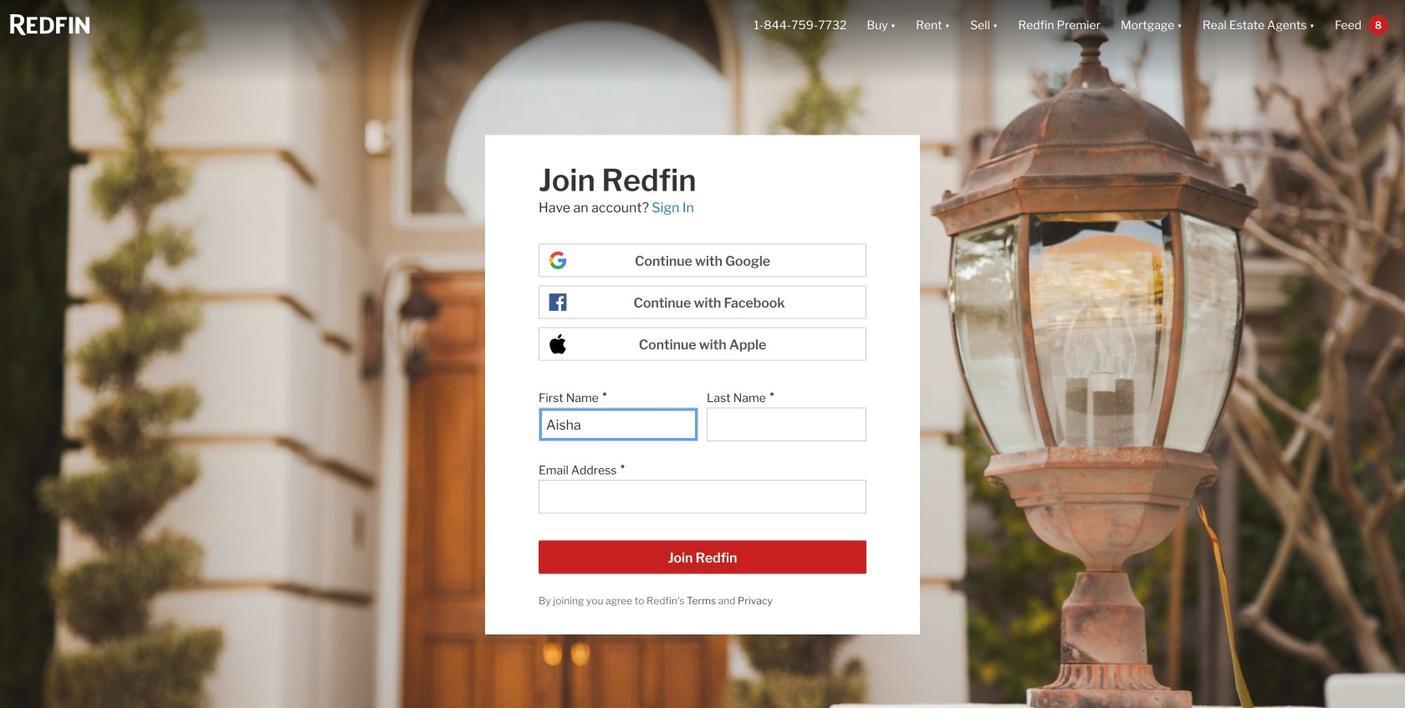 Task type: vqa. For each thing, say whether or not it's contained in the screenshot.
"First Name. Required field." element
yes



Task type: locate. For each thing, give the bounding box(es) containing it.
last name. required field. element
[[707, 383, 859, 408]]



Task type: describe. For each thing, give the bounding box(es) containing it.
first name. required field. element
[[539, 383, 690, 408]]

First Name text field
[[546, 417, 691, 434]]

email address. required field. element
[[539, 455, 859, 480]]



